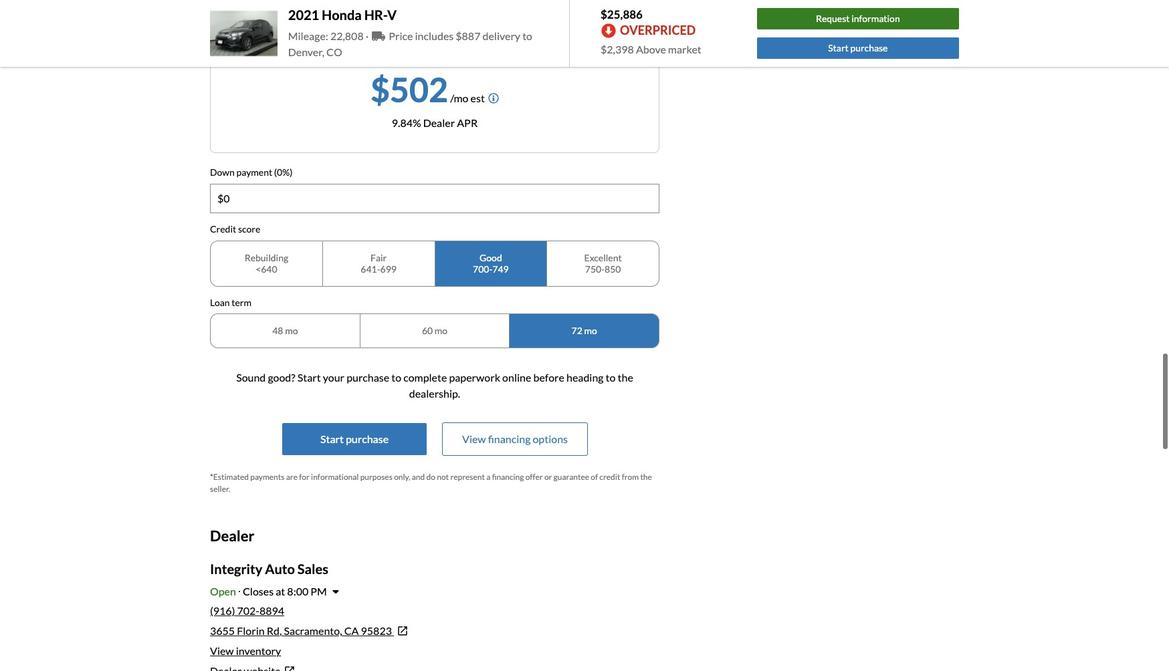 Task type: describe. For each thing, give the bounding box(es) containing it.
excellent 750-850
[[584, 252, 622, 275]]

includes
[[415, 29, 454, 42]]

of
[[591, 472, 598, 482]]

payment
[[236, 167, 272, 178]]

72
[[572, 325, 583, 337]]

60 mo
[[422, 325, 448, 337]]

641-
[[361, 264, 380, 275]]

0 horizontal spatial to
[[391, 371, 401, 384]]

payments
[[250, 472, 285, 482]]

delivery
[[483, 29, 520, 42]]

purchase for topmost start purchase button
[[851, 42, 888, 54]]

integrity auto sales link
[[210, 561, 328, 578]]

closes
[[243, 586, 274, 598]]

1 horizontal spatial dealer
[[423, 116, 455, 129]]

$2,398
[[601, 43, 634, 56]]

700-
[[473, 264, 493, 275]]

sacramento,
[[284, 625, 342, 638]]

credit
[[600, 472, 620, 482]]

auto
[[265, 561, 295, 578]]

good
[[480, 252, 502, 263]]

at
[[276, 586, 285, 598]]

·
[[366, 29, 369, 42]]

699
[[380, 264, 397, 275]]

truck moving image
[[372, 31, 385, 41]]

$502
[[371, 70, 448, 110]]

view inventory
[[210, 645, 281, 658]]

offer
[[526, 472, 543, 482]]

complete
[[403, 371, 447, 384]]

honda
[[322, 7, 362, 23]]

Down payment (0%) text field
[[211, 185, 659, 213]]

mo for 72 mo
[[584, 325, 597, 337]]

3655
[[210, 625, 235, 638]]

options
[[533, 433, 568, 445]]

the inside *estimated payments are for informational purposes only, and do not represent a financing offer or guarantee of credit from the seller.
[[640, 472, 652, 482]]

72 mo
[[572, 325, 597, 337]]

pm
[[311, 586, 327, 598]]

seller.
[[210, 484, 230, 494]]

0 vertical spatial start
[[828, 42, 849, 54]]

paperwork
[[449, 371, 500, 384]]

loan
[[210, 297, 230, 308]]

2021 honda hr-v image
[[210, 8, 277, 59]]

down payment (0%)
[[210, 167, 293, 178]]

or
[[544, 472, 552, 482]]

/mo
[[450, 92, 469, 104]]

view for view inventory
[[210, 645, 234, 658]]

integrity auto sales
[[210, 561, 328, 578]]

info circle image
[[488, 93, 499, 104]]

<640
[[256, 264, 277, 275]]

informational
[[311, 472, 359, 482]]

$2,398 above market
[[601, 43, 702, 56]]

rd
[[267, 625, 280, 638]]

*estimated
[[210, 472, 249, 482]]

mo for 48 mo
[[285, 325, 298, 337]]

purchase for the bottom start purchase button
[[346, 433, 389, 445]]

750-
[[585, 264, 605, 275]]

score
[[238, 223, 260, 235]]

v
[[387, 7, 397, 23]]

open closes at 8:00 pm
[[210, 586, 327, 598]]

florin
[[237, 625, 265, 638]]

view financing options
[[462, 433, 568, 445]]

to inside 'price includes $887 delivery to denver, co'
[[523, 29, 532, 42]]

purchase inside sound good? start your purchase to complete paperwork online before heading to the dealership.
[[347, 371, 389, 384]]

8:00
[[287, 586, 309, 598]]

are
[[286, 472, 298, 482]]

850
[[605, 264, 621, 275]]

market
[[668, 43, 702, 56]]

hr-
[[364, 7, 387, 23]]

price
[[389, 29, 413, 42]]

(916) 702-8894 link
[[210, 605, 284, 618]]

view for view financing options
[[462, 433, 486, 445]]

purposes
[[360, 472, 393, 482]]

$887
[[456, 29, 481, 42]]

request
[[816, 13, 850, 24]]

denver,
[[288, 45, 324, 58]]

ca
[[344, 625, 359, 638]]

your
[[323, 371, 345, 384]]



Task type: locate. For each thing, give the bounding box(es) containing it.
0 vertical spatial the
[[618, 371, 633, 384]]

price includes $887 delivery to denver, co
[[288, 29, 532, 58]]

9.84% dealer apr
[[392, 116, 478, 129]]

1 horizontal spatial start purchase
[[828, 42, 888, 54]]

(0%)
[[274, 167, 293, 178]]

start purchase button
[[757, 37, 959, 59], [282, 423, 427, 456]]

1 vertical spatial dealer
[[210, 527, 254, 545]]

dealer up integrity
[[210, 527, 254, 545]]

mo for 60 mo
[[435, 325, 448, 337]]

co
[[326, 45, 342, 58]]

term
[[232, 297, 252, 308]]

open
[[210, 586, 236, 598]]

information
[[852, 13, 900, 24]]

60
[[422, 325, 433, 337]]

good 700-749
[[473, 252, 509, 275]]

2021 honda hr-v
[[288, 7, 397, 23]]

do
[[426, 472, 435, 482]]

0 horizontal spatial view
[[210, 645, 234, 658]]

*estimated payments are for informational purposes only, and do not represent a financing offer or guarantee of credit from the seller.
[[210, 472, 652, 494]]

caret down image
[[332, 587, 339, 597]]

1 vertical spatial start purchase button
[[282, 423, 427, 456]]

$502 /mo est
[[371, 70, 485, 110]]

financing inside *estimated payments are for informational purposes only, and do not represent a financing offer or guarantee of credit from the seller.
[[492, 472, 524, 482]]

2021
[[288, 7, 319, 23]]

to left complete
[[391, 371, 401, 384]]

2 horizontal spatial to
[[606, 371, 616, 384]]

view inside button
[[462, 433, 486, 445]]

2 vertical spatial start
[[320, 433, 344, 445]]

0 vertical spatial view
[[462, 433, 486, 445]]

heading
[[567, 371, 604, 384]]

to right delivery
[[523, 29, 532, 42]]

749
[[493, 264, 509, 275]]

1 horizontal spatial start purchase button
[[757, 37, 959, 59]]

request information button
[[757, 8, 959, 30]]

view up represent
[[462, 433, 486, 445]]

financing left options
[[488, 433, 531, 445]]

0 horizontal spatial dealer
[[210, 527, 254, 545]]

1 horizontal spatial mo
[[435, 325, 448, 337]]

0 horizontal spatial start purchase
[[320, 433, 389, 445]]

rebuilding
[[245, 252, 288, 263]]

1 vertical spatial the
[[640, 472, 652, 482]]

0 horizontal spatial start purchase button
[[282, 423, 427, 456]]

2 mo from the left
[[435, 325, 448, 337]]

0 horizontal spatial mo
[[285, 325, 298, 337]]

inventory
[[236, 645, 281, 658]]

mileage:
[[288, 29, 328, 42]]

represent
[[450, 472, 485, 482]]

1 horizontal spatial the
[[640, 472, 652, 482]]

sales
[[298, 561, 328, 578]]

1 horizontal spatial to
[[523, 29, 532, 42]]

to
[[523, 29, 532, 42], [391, 371, 401, 384], [606, 371, 616, 384]]

1 vertical spatial view
[[210, 645, 234, 658]]

0 vertical spatial dealer
[[423, 116, 455, 129]]

from
[[622, 472, 639, 482]]

start left your
[[298, 371, 321, 384]]

start purchase down request information button
[[828, 42, 888, 54]]

loan term
[[210, 297, 252, 308]]

purchase right your
[[347, 371, 389, 384]]

above
[[636, 43, 666, 56]]

1 vertical spatial start
[[298, 371, 321, 384]]

mo right 48
[[285, 325, 298, 337]]

start purchase button up informational
[[282, 423, 427, 456]]

the right heading
[[618, 371, 633, 384]]

to right heading
[[606, 371, 616, 384]]

0 horizontal spatial the
[[618, 371, 633, 384]]

integrity
[[210, 561, 263, 578]]

for
[[299, 472, 310, 482]]

before
[[533, 371, 565, 384]]

0 vertical spatial purchase
[[851, 42, 888, 54]]

mo right "72"
[[584, 325, 597, 337]]

purchase down information
[[851, 42, 888, 54]]

(916)
[[210, 605, 235, 618]]

rebuilding <640
[[245, 252, 288, 275]]

est
[[471, 92, 485, 104]]

fair
[[371, 252, 387, 263]]

dealership.
[[409, 387, 460, 400]]

the inside sound good? start your purchase to complete paperwork online before heading to the dealership.
[[618, 371, 633, 384]]

dealer website image
[[283, 666, 295, 672]]

financing inside button
[[488, 433, 531, 445]]

8894
[[259, 605, 284, 618]]

overpriced
[[620, 23, 696, 38]]

start down request
[[828, 42, 849, 54]]

3655 florin rd , sacramento, ca 95823
[[210, 625, 392, 638]]

view
[[462, 433, 486, 445], [210, 645, 234, 658]]

3 mo from the left
[[584, 325, 597, 337]]

2 horizontal spatial mo
[[584, 325, 597, 337]]

0 vertical spatial start purchase
[[828, 42, 888, 54]]

financing right a
[[492, 472, 524, 482]]

request information
[[816, 13, 900, 24]]

dealer left apr
[[423, 116, 455, 129]]

mo right the 60 at the left of the page
[[435, 325, 448, 337]]

sound good? start your purchase to complete paperwork online before heading to the dealership.
[[236, 371, 633, 400]]

,
[[280, 625, 282, 638]]

702-
[[237, 605, 259, 618]]

(916) 702-8894
[[210, 605, 284, 618]]

online
[[502, 371, 531, 384]]

1 vertical spatial financing
[[492, 472, 524, 482]]

view financing options button
[[443, 423, 587, 456]]

and
[[412, 472, 425, 482]]

sound
[[236, 371, 266, 384]]

excellent
[[584, 252, 622, 263]]

0 vertical spatial financing
[[488, 433, 531, 445]]

the right from
[[640, 472, 652, 482]]

credit score
[[210, 223, 260, 235]]

1 vertical spatial start purchase
[[320, 433, 389, 445]]

2 vertical spatial purchase
[[346, 433, 389, 445]]

start purchase up informational
[[320, 433, 389, 445]]

view down 3655
[[210, 645, 234, 658]]

purchase up purposes
[[346, 433, 389, 445]]

start up informational
[[320, 433, 344, 445]]

financing
[[488, 433, 531, 445], [492, 472, 524, 482]]

good?
[[268, 371, 295, 384]]

$25,886
[[601, 7, 643, 21]]

down
[[210, 167, 235, 178]]

purchase
[[851, 42, 888, 54], [347, 371, 389, 384], [346, 433, 389, 445]]

mileage: 22,808 ·
[[288, 29, 371, 42]]

48
[[272, 325, 283, 337]]

a
[[486, 472, 491, 482]]

dealer
[[423, 116, 455, 129], [210, 527, 254, 545]]

9.84%
[[392, 116, 421, 129]]

start inside sound good? start your purchase to complete paperwork online before heading to the dealership.
[[298, 371, 321, 384]]

guarantee
[[554, 472, 589, 482]]

the
[[618, 371, 633, 384], [640, 472, 652, 482]]

1 mo from the left
[[285, 325, 298, 337]]

1 vertical spatial purchase
[[347, 371, 389, 384]]

0 vertical spatial start purchase button
[[757, 37, 959, 59]]

not
[[437, 472, 449, 482]]

start purchase button down request information button
[[757, 37, 959, 59]]

95823
[[361, 625, 392, 638]]

1 horizontal spatial view
[[462, 433, 486, 445]]

apr
[[457, 116, 478, 129]]



Task type: vqa. For each thing, say whether or not it's contained in the screenshot.
'HR-'
yes



